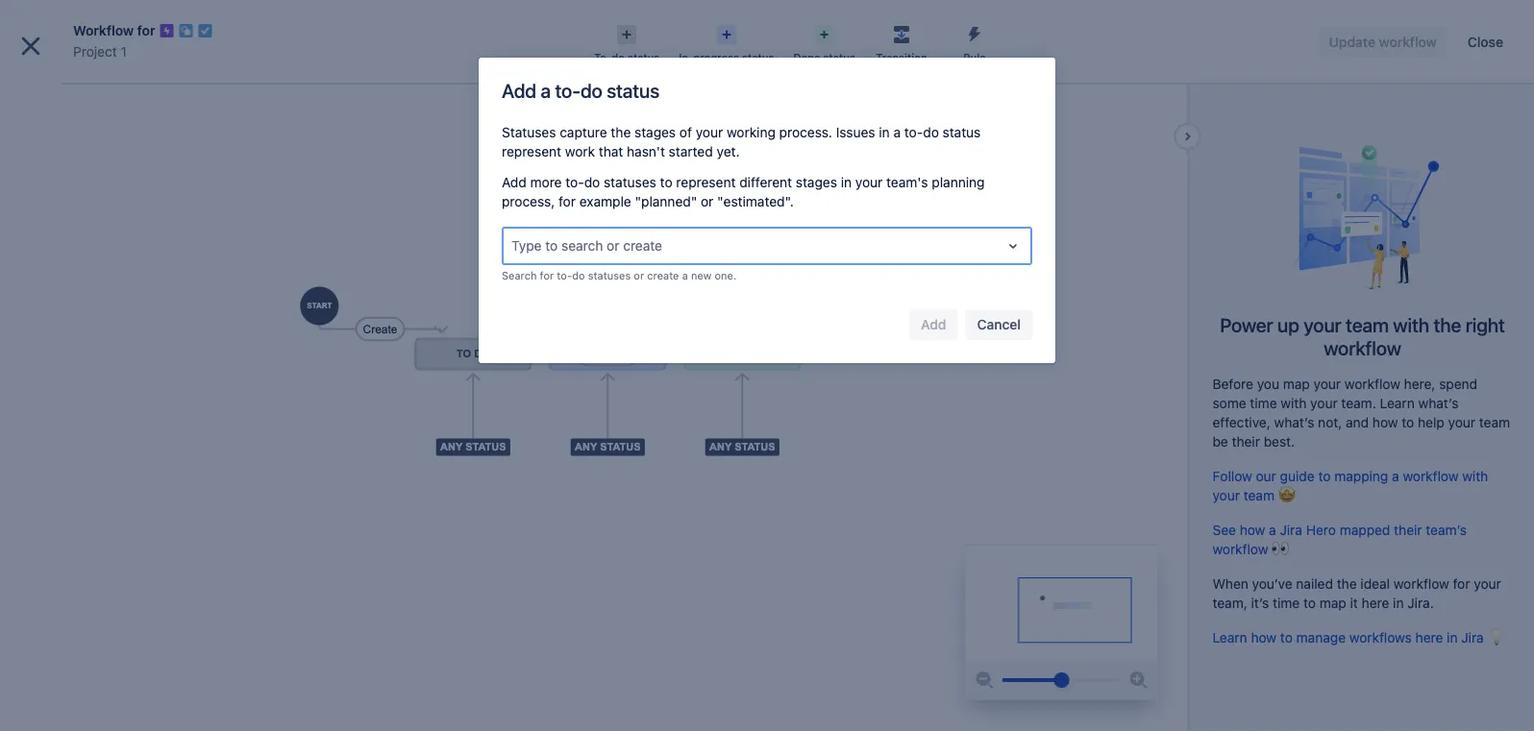 Task type: locate. For each thing, give the bounding box(es) containing it.
status right done
[[824, 51, 856, 64]]

team right up
[[1346, 313, 1389, 336]]

in right issues
[[879, 125, 890, 140]]

0 vertical spatial jira
[[1280, 522, 1303, 538]]

1 horizontal spatial or
[[634, 270, 644, 282]]

1 vertical spatial stages
[[796, 175, 837, 190]]

stages up hasn't
[[635, 125, 676, 140]]

to- up team's
[[905, 125, 923, 140]]

workflow inside "before you map your workflow here, spend some time with your team. learn what's effective, what's not, and how to help your team be their best."
[[1345, 376, 1401, 392]]

1 horizontal spatial represent
[[676, 175, 736, 190]]

2 vertical spatial with
[[1463, 469, 1489, 484]]

close
[[1468, 34, 1504, 50]]

power up your team with the right workflow dialog
[[0, 0, 1535, 732]]

add a to-do status dialog
[[479, 58, 1056, 363]]

in down issues
[[841, 175, 852, 190]]

with up here,
[[1394, 313, 1430, 336]]

how for see how a jira hero mapped their team's workflow
[[1240, 522, 1266, 538]]

effective,
[[1213, 415, 1271, 431]]

team inside 'follow our guide to mapping a workflow with your team'
[[1244, 488, 1275, 504]]

team right the help
[[1480, 415, 1511, 431]]

our
[[1256, 469, 1277, 484]]

1 vertical spatial or
[[607, 238, 620, 254]]

1 add from the top
[[502, 79, 536, 101]]

do inside statuses capture the stages of your working process. issues in a to-do status represent work that hasn't started yet.
[[923, 125, 939, 140]]

to inside "before you map your workflow here, spend some time with your team. learn what's effective, what's not, and how to help your team be their best."
[[1402, 415, 1415, 431]]

cancel
[[977, 317, 1021, 333]]

2 vertical spatial or
[[634, 270, 644, 282]]

started
[[669, 144, 713, 160]]

workflows
[[1350, 630, 1412, 646]]

more
[[530, 175, 562, 190]]

a up 👀
[[1269, 522, 1277, 538]]

before you map your workflow here, spend some time with your team. learn what's effective, what's not, and how to help your team be their best.
[[1213, 376, 1511, 450]]

here down ideal
[[1362, 596, 1390, 611]]

0 horizontal spatial map
[[1283, 376, 1310, 392]]

0 vertical spatial team
[[1346, 313, 1389, 336]]

the inside statuses capture the stages of your working process. issues in a to-do status represent work that hasn't started yet.
[[611, 125, 631, 140]]

to- up capture at the top of the page
[[555, 79, 581, 101]]

to- for add a to-do status
[[555, 79, 581, 101]]

their inside see how a jira hero mapped their team's workflow
[[1394, 522, 1423, 538]]

0 vertical spatial or
[[701, 194, 714, 210]]

project 1
[[73, 44, 127, 60]]

your inside statuses capture the stages of your working process. issues in a to-do status represent work that hasn't started yet.
[[696, 125, 723, 140]]

a right issues
[[894, 125, 901, 140]]

Search or create a status text field
[[512, 237, 515, 256]]

the up "that"
[[611, 125, 631, 140]]

status right to-
[[628, 51, 660, 64]]

create button
[[700, 11, 766, 42]]

when
[[1213, 576, 1249, 592]]

Search field
[[1169, 11, 1362, 42]]

with
[[1394, 313, 1430, 336], [1281, 396, 1307, 411], [1463, 469, 1489, 484]]

0 horizontal spatial their
[[1232, 434, 1260, 450]]

and
[[1346, 415, 1369, 431]]

or down type to search or create
[[634, 270, 644, 282]]

or right "planned"
[[701, 194, 714, 210]]

one.
[[715, 270, 737, 282]]

to left manage
[[1281, 630, 1293, 646]]

jira left 💡
[[1462, 630, 1484, 646]]

0 vertical spatial here
[[1362, 596, 1390, 611]]

stages
[[635, 125, 676, 140], [796, 175, 837, 190]]

a up "statuses"
[[541, 79, 551, 101]]

workflow inside when you've nailed the ideal workflow for your team, it's time to map it here in jira.
[[1394, 576, 1450, 592]]

to- inside statuses capture the stages of your working process. issues in a to-do status represent work that hasn't started yet.
[[905, 125, 923, 140]]

to- down search
[[557, 270, 572, 282]]

2 vertical spatial team
[[1244, 488, 1275, 504]]

1 vertical spatial jira
[[1462, 630, 1484, 646]]

here down 'jira.'
[[1416, 630, 1444, 646]]

mapped
[[1340, 522, 1391, 538]]

search for to-do statuses or create a new one.
[[502, 270, 737, 282]]

workflow inside 'follow our guide to mapping a workflow with your team'
[[1403, 469, 1459, 484]]

jira software image
[[50, 15, 179, 38], [50, 15, 179, 38]]

0 horizontal spatial here
[[1362, 596, 1390, 611]]

0 vertical spatial with
[[1394, 313, 1430, 336]]

a right mapping
[[1392, 469, 1400, 484]]

to- inside add more to-do statuses to represent different stages in your team's planning process, for example "planned" or "estimated".
[[566, 175, 584, 190]]

primary element
[[12, 0, 1169, 53]]

here
[[1362, 596, 1390, 611], [1416, 630, 1444, 646]]

add up process,
[[502, 175, 527, 190]]

for down team's
[[1453, 576, 1471, 592]]

team's
[[1426, 522, 1467, 538]]

1 horizontal spatial map
[[1320, 596, 1347, 611]]

represent down started on the left
[[676, 175, 736, 190]]

0 horizontal spatial what's
[[1275, 415, 1315, 431]]

1 vertical spatial the
[[1434, 313, 1462, 336]]

to-do status
[[594, 51, 660, 64]]

0 vertical spatial map
[[1283, 376, 1310, 392]]

group
[[8, 352, 223, 456], [8, 352, 223, 404], [8, 404, 223, 456]]

hasn't
[[627, 144, 665, 160]]

jira up 👀
[[1280, 522, 1303, 538]]

with up team's
[[1463, 469, 1489, 484]]

0 horizontal spatial learn
[[1213, 630, 1248, 646]]

status down the to-do status at the left top of page
[[607, 79, 660, 101]]

learn inside "before you map your workflow here, spend some time with your team. learn what's effective, what's not, and how to help your team be their best."
[[1380, 396, 1415, 411]]

the inside power up your team with the right workflow
[[1434, 313, 1462, 336]]

of
[[680, 125, 692, 140]]

1 vertical spatial statuses
[[588, 270, 631, 282]]

1 horizontal spatial the
[[1337, 576, 1357, 592]]

not,
[[1318, 415, 1343, 431]]

time
[[1250, 396, 1277, 411], [1273, 596, 1300, 611]]

team down our
[[1244, 488, 1275, 504]]

add up "statuses"
[[502, 79, 536, 101]]

team
[[1346, 313, 1389, 336], [1480, 415, 1511, 431], [1244, 488, 1275, 504]]

0 vertical spatial stages
[[635, 125, 676, 140]]

1 vertical spatial team
[[1480, 415, 1511, 431]]

be
[[1213, 434, 1229, 450]]

create up search for to-do statuses or create a new one.
[[623, 238, 663, 254]]

to- right more on the top left of the page
[[566, 175, 584, 190]]

or inside add more to-do statuses to represent different stages in your team's planning process, for example "planned" or "estimated".
[[701, 194, 714, 210]]

with inside "before you map your workflow here, spend some time with your team. learn what's effective, what's not, and how to help your team be their best."
[[1281, 396, 1307, 411]]

some
[[1213, 396, 1247, 411]]

what's up best.
[[1275, 415, 1315, 431]]

2 horizontal spatial team
[[1480, 415, 1511, 431]]

workflow inside power up your team with the right workflow
[[1324, 336, 1402, 359]]

0 vertical spatial what's
[[1419, 396, 1459, 411]]

0 horizontal spatial stages
[[635, 125, 676, 140]]

the up it
[[1337, 576, 1357, 592]]

2 horizontal spatial or
[[701, 194, 714, 210]]

to
[[660, 175, 673, 190], [545, 238, 558, 254], [1402, 415, 1415, 431], [1319, 469, 1331, 484], [1304, 596, 1316, 611], [1281, 630, 1293, 646]]

that
[[599, 144, 623, 160]]

statuses up example on the left top
[[604, 175, 657, 190]]

2 add from the top
[[502, 175, 527, 190]]

1 vertical spatial add
[[502, 175, 527, 190]]

the left right
[[1434, 313, 1462, 336]]

1 vertical spatial represent
[[676, 175, 736, 190]]

💡
[[1488, 630, 1501, 646]]

statuses for or
[[588, 270, 631, 282]]

1 vertical spatial what's
[[1275, 415, 1315, 431]]

open image
[[1002, 235, 1025, 258]]

1 vertical spatial how
[[1240, 522, 1266, 538]]

time down you've
[[1273, 596, 1300, 611]]

0 horizontal spatial jira
[[1280, 522, 1303, 538]]

their down "effective,"
[[1232, 434, 1260, 450]]

jira
[[1280, 522, 1303, 538], [1462, 630, 1484, 646]]

guide
[[1280, 469, 1315, 484]]

learn how to manage workflows here in jira 💡
[[1213, 630, 1501, 646]]

done status
[[794, 51, 856, 64]]

0 vertical spatial the
[[611, 125, 631, 140]]

status up planning
[[943, 125, 981, 140]]

how
[[1373, 415, 1399, 431], [1240, 522, 1266, 538], [1251, 630, 1277, 646]]

in left 'jira.'
[[1393, 596, 1404, 611]]

0 horizontal spatial team
[[1244, 488, 1275, 504]]

map left it
[[1320, 596, 1347, 611]]

how for learn how to manage workflows here in jira 💡
[[1251, 630, 1277, 646]]

1 horizontal spatial learn
[[1380, 396, 1415, 411]]

in left 💡
[[1447, 630, 1458, 646]]

1 horizontal spatial their
[[1394, 522, 1423, 538]]

done status button
[[784, 19, 865, 65]]

represent down "statuses"
[[502, 144, 562, 160]]

do inside add more to-do statuses to represent different stages in your team's planning process, for example "planned" or "estimated".
[[584, 175, 600, 190]]

how down it's on the bottom right of the page
[[1251, 630, 1277, 646]]

here,
[[1404, 376, 1436, 392]]

nailed
[[1297, 576, 1334, 592]]

1 vertical spatial time
[[1273, 596, 1300, 611]]

your
[[696, 125, 723, 140], [856, 175, 883, 190], [1304, 313, 1342, 336], [1314, 376, 1341, 392], [1311, 396, 1338, 411], [1449, 415, 1476, 431], [1213, 488, 1240, 504], [1474, 576, 1502, 592]]

follow our guide to mapping a workflow with your team
[[1213, 469, 1489, 504]]

help
[[1418, 415, 1445, 431]]

what's up the help
[[1419, 396, 1459, 411]]

to left the help
[[1402, 415, 1415, 431]]

0 horizontal spatial the
[[611, 125, 631, 140]]

team's
[[887, 175, 928, 190]]

2 horizontal spatial the
[[1434, 313, 1462, 336]]

with up best.
[[1281, 396, 1307, 411]]

to-
[[555, 79, 581, 101], [905, 125, 923, 140], [566, 175, 584, 190], [557, 270, 572, 282]]

1 vertical spatial create
[[647, 270, 679, 282]]

your inside when you've nailed the ideal workflow for your team, it's time to map it here in jira.
[[1474, 576, 1502, 592]]

transition button
[[865, 19, 938, 65]]

in inside statuses capture the stages of your working process. issues in a to-do status represent work that hasn't started yet.
[[879, 125, 890, 140]]

do
[[612, 51, 625, 64], [581, 79, 603, 101], [923, 125, 939, 140], [584, 175, 600, 190], [572, 270, 585, 282]]

add for add a to-do status
[[502, 79, 536, 101]]

create left new on the top left of the page
[[647, 270, 679, 282]]

create
[[712, 18, 754, 34]]

0 vertical spatial create
[[623, 238, 663, 254]]

their left team's
[[1394, 522, 1423, 538]]

0 horizontal spatial with
[[1281, 396, 1307, 411]]

how right and
[[1373, 415, 1399, 431]]

what's
[[1419, 396, 1459, 411], [1275, 415, 1315, 431]]

add inside add more to-do statuses to represent different stages in your team's planning process, for example "planned" or "estimated".
[[502, 175, 527, 190]]

map inside when you've nailed the ideal workflow for your team, it's time to map it here in jira.
[[1320, 596, 1347, 611]]

do up team's
[[923, 125, 939, 140]]

their
[[1232, 434, 1260, 450], [1394, 522, 1423, 538]]

1 horizontal spatial what's
[[1419, 396, 1459, 411]]

to up "planned"
[[660, 175, 673, 190]]

in-progress status button
[[670, 19, 784, 65]]

1 horizontal spatial with
[[1394, 313, 1430, 336]]

0 vertical spatial add
[[502, 79, 536, 101]]

0 horizontal spatial represent
[[502, 144, 562, 160]]

learn down team,
[[1213, 630, 1248, 646]]

team inside power up your team with the right workflow
[[1346, 313, 1389, 336]]

1 horizontal spatial stages
[[796, 175, 837, 190]]

1 horizontal spatial team
[[1346, 313, 1389, 336]]

learn down here,
[[1380, 396, 1415, 411]]

power
[[1220, 313, 1274, 336]]

1 vertical spatial map
[[1320, 596, 1347, 611]]

to right guide
[[1319, 469, 1331, 484]]

statuses
[[604, 175, 657, 190], [588, 270, 631, 282]]

for
[[137, 23, 155, 38], [559, 194, 576, 210], [540, 270, 554, 282], [1453, 576, 1471, 592]]

how right see
[[1240, 522, 1266, 538]]

0 vertical spatial represent
[[502, 144, 562, 160]]

0 vertical spatial statuses
[[604, 175, 657, 190]]

do up example on the left top
[[584, 175, 600, 190]]

do down search
[[572, 270, 585, 282]]

0 horizontal spatial or
[[607, 238, 620, 254]]

0 vertical spatial learn
[[1380, 396, 1415, 411]]

for down more on the top left of the page
[[559, 194, 576, 210]]

team inside "before you map your workflow here, spend some time with your team. learn what's effective, what's not, and how to help your team be their best."
[[1480, 415, 1511, 431]]

before
[[1213, 376, 1254, 392]]

close button
[[1456, 27, 1515, 58]]

or
[[701, 194, 714, 210], [607, 238, 620, 254], [634, 270, 644, 282]]

0 vertical spatial time
[[1250, 396, 1277, 411]]

stages inside add more to-do statuses to represent different stages in your team's planning process, for example "planned" or "estimated".
[[796, 175, 837, 190]]

or up search for to-do statuses or create a new one.
[[607, 238, 620, 254]]

time down you
[[1250, 396, 1277, 411]]

stages right different
[[796, 175, 837, 190]]

1 vertical spatial their
[[1394, 522, 1423, 538]]

to- for search for to-do statuses or create a new one.
[[557, 270, 572, 282]]

represent
[[502, 144, 562, 160], [676, 175, 736, 190]]

statuses inside add more to-do statuses to represent different stages in your team's planning process, for example "planned" or "estimated".
[[604, 175, 657, 190]]

to down nailed
[[1304, 596, 1316, 611]]

1 vertical spatial learn
[[1213, 630, 1248, 646]]

map right you
[[1283, 376, 1310, 392]]

you've
[[1252, 576, 1293, 592]]

2 horizontal spatial with
[[1463, 469, 1489, 484]]

your inside 'follow our guide to mapping a workflow with your team'
[[1213, 488, 1240, 504]]

do for add a to-do status
[[581, 79, 603, 101]]

how inside see how a jira hero mapped their team's workflow
[[1240, 522, 1266, 538]]

power up your team with the right workflow
[[1220, 313, 1505, 359]]

0 vertical spatial their
[[1232, 434, 1260, 450]]

your inside add more to-do statuses to represent different stages in your team's planning process, for example "planned" or "estimated".
[[856, 175, 883, 190]]

workflow
[[1324, 336, 1402, 359], [1345, 376, 1401, 392], [1403, 469, 1459, 484], [1213, 542, 1269, 558], [1394, 576, 1450, 592]]

do up add a to-do status
[[612, 51, 625, 64]]

1 vertical spatial here
[[1416, 630, 1444, 646]]

2 vertical spatial how
[[1251, 630, 1277, 646]]

🤩
[[1279, 488, 1292, 504]]

create
[[623, 238, 663, 254], [647, 270, 679, 282]]

statuses down type to search or create
[[588, 270, 631, 282]]

0 vertical spatial how
[[1373, 415, 1399, 431]]

ideal
[[1361, 576, 1390, 592]]

a
[[541, 79, 551, 101], [894, 125, 901, 140], [682, 270, 688, 282], [1392, 469, 1400, 484], [1269, 522, 1277, 538]]

jira.
[[1408, 596, 1434, 611]]

1 vertical spatial with
[[1281, 396, 1307, 411]]

in
[[879, 125, 890, 140], [841, 175, 852, 190], [1393, 596, 1404, 611], [1447, 630, 1458, 646]]

do inside to-do status popup button
[[612, 51, 625, 64]]

do down to-
[[581, 79, 603, 101]]

2 vertical spatial the
[[1337, 576, 1357, 592]]

map inside "before you map your workflow here, spend some time with your team. learn what's effective, what's not, and how to help your team be their best."
[[1283, 376, 1310, 392]]



Task type: vqa. For each thing, say whether or not it's contained in the screenshot.
WATCH OPTIONS: YOU ARE NOT WATCHING THIS ISSUE, 0 PEOPLE WATCHING ICON
no



Task type: describe. For each thing, give the bounding box(es) containing it.
status down create "button" on the top of the page
[[742, 51, 774, 64]]

a left new on the top left of the page
[[682, 270, 688, 282]]

see
[[1213, 522, 1236, 538]]

the inside when you've nailed the ideal workflow for your team, it's time to map it here in jira.
[[1337, 576, 1357, 592]]

issues
[[836, 125, 876, 140]]

follow
[[1213, 469, 1253, 484]]

to inside add more to-do statuses to represent different stages in your team's planning process, for example "planned" or "estimated".
[[660, 175, 673, 190]]

stages inside statuses capture the stages of your working process. issues in a to-do status represent work that hasn't started yet.
[[635, 125, 676, 140]]

work
[[565, 144, 595, 160]]

to-do status button
[[585, 19, 670, 65]]

statuses capture the stages of your working process. issues in a to-do status represent work that hasn't started yet.
[[502, 125, 981, 160]]

progress
[[694, 51, 739, 64]]

jira inside see how a jira hero mapped their team's workflow
[[1280, 522, 1303, 538]]

team,
[[1213, 596, 1248, 611]]

their inside "before you map your workflow here, spend some time with your team. learn what's effective, what's not, and how to help your team be their best."
[[1232, 434, 1260, 450]]

right
[[1466, 313, 1505, 336]]

in inside when you've nailed the ideal workflow for your team, it's time to map it here in jira.
[[1393, 596, 1404, 611]]

represent inside add more to-do statuses to represent different stages in your team's planning process, for example "planned" or "estimated".
[[676, 175, 736, 190]]

statuses for to
[[604, 175, 657, 190]]

up
[[1278, 313, 1300, 336]]

workflow
[[73, 23, 134, 38]]

to inside when you've nailed the ideal workflow for your team, it's time to map it here in jira.
[[1304, 596, 1316, 611]]

1 horizontal spatial here
[[1416, 630, 1444, 646]]

you're in the workflow viewfinder, use the arrow keys to move it element
[[966, 546, 1158, 662]]

for inside add more to-do statuses to represent different stages in your team's planning process, for example "planned" or "estimated".
[[559, 194, 576, 210]]

project
[[73, 44, 117, 60]]

a inside statuses capture the stages of your working process. issues in a to-do status represent work that hasn't started yet.
[[894, 125, 901, 140]]

represent inside statuses capture the stages of your working process. issues in a to-do status represent work that hasn't started yet.
[[502, 144, 562, 160]]

in-
[[679, 51, 694, 64]]

for right search
[[540, 270, 554, 282]]

capture
[[560, 125, 607, 140]]

search
[[562, 238, 603, 254]]

here inside when you've nailed the ideal workflow for your team, it's time to map it here in jira.
[[1362, 596, 1390, 611]]

project 1 link
[[73, 40, 127, 63]]

for inside when you've nailed the ideal workflow for your team, it's time to map it here in jira.
[[1453, 576, 1471, 592]]

status inside statuses capture the stages of your working process. issues in a to-do status represent work that hasn't started yet.
[[943, 125, 981, 140]]

planning
[[932, 175, 985, 190]]

Zoom level range field
[[1002, 662, 1122, 700]]

done
[[794, 51, 821, 64]]

yet.
[[717, 144, 740, 160]]

hero
[[1306, 522, 1336, 538]]

cancel button
[[966, 310, 1033, 340]]

do for add more to-do statuses to represent different stages in your team's planning process, for example "planned" or "estimated".
[[584, 175, 600, 190]]

to inside 'follow our guide to mapping a workflow with your team'
[[1319, 469, 1331, 484]]

workflow for
[[73, 23, 155, 38]]

it
[[1351, 596, 1358, 611]]

working
[[727, 125, 776, 140]]

do for search for to-do statuses or create a new one.
[[572, 270, 585, 282]]

a inside see how a jira hero mapped their team's workflow
[[1269, 522, 1277, 538]]

rule button
[[938, 19, 1011, 65]]

add a to-do status
[[502, 79, 660, 101]]

type to search or create
[[512, 238, 663, 254]]

"planned"
[[635, 194, 697, 210]]

search
[[502, 270, 537, 282]]

type
[[512, 238, 542, 254]]

create banner
[[0, 0, 1535, 54]]

statuses
[[502, 125, 556, 140]]

zoom in image
[[1127, 669, 1150, 692]]

it's
[[1251, 596, 1270, 611]]

rule
[[964, 51, 986, 64]]

to- for add more to-do statuses to represent different stages in your team's planning process, for example "planned" or "estimated".
[[566, 175, 584, 190]]

close workflow editor image
[[15, 31, 46, 62]]

1
[[121, 44, 127, 60]]

in inside add more to-do statuses to represent different stages in your team's planning process, for example "planned" or "estimated".
[[841, 175, 852, 190]]

different
[[740, 175, 792, 190]]

add for add more to-do statuses to represent different stages in your team's planning process, for example "planned" or "estimated".
[[502, 175, 527, 190]]

your inside power up your team with the right workflow
[[1304, 313, 1342, 336]]

transition
[[876, 51, 927, 64]]

to right type
[[545, 238, 558, 254]]

when you've nailed the ideal workflow for your team, it's time to map it here in jira.
[[1213, 576, 1502, 611]]

process,
[[502, 194, 555, 210]]

in-progress status
[[679, 51, 774, 64]]

a inside 'follow our guide to mapping a workflow with your team'
[[1392, 469, 1400, 484]]

time inside when you've nailed the ideal workflow for your team, it's time to map it here in jira.
[[1273, 596, 1300, 611]]

how inside "before you map your workflow here, spend some time with your team. learn what's effective, what's not, and how to help your team be their best."
[[1373, 415, 1399, 431]]

spend
[[1440, 376, 1478, 392]]

for right workflow
[[137, 23, 155, 38]]

👀
[[1272, 542, 1286, 558]]

see how a jira hero mapped their team's workflow
[[1213, 522, 1467, 558]]

team.
[[1342, 396, 1377, 411]]

1 horizontal spatial jira
[[1462, 630, 1484, 646]]

to-
[[594, 51, 612, 64]]

best.
[[1264, 434, 1295, 450]]

with inside 'follow our guide to mapping a workflow with your team'
[[1463, 469, 1489, 484]]

with inside power up your team with the right workflow
[[1394, 313, 1430, 336]]

you
[[1257, 376, 1280, 392]]

zoom out image
[[974, 669, 997, 692]]

manage
[[1297, 630, 1346, 646]]

add more to-do statuses to represent different stages in your team's planning process, for example "planned" or "estimated".
[[502, 175, 985, 210]]

process.
[[779, 125, 833, 140]]

workflow inside see how a jira hero mapped their team's workflow
[[1213, 542, 1269, 558]]

"estimated".
[[717, 194, 794, 210]]

time inside "before you map your workflow here, spend some time with your team. learn what's effective, what's not, and how to help your team be their best."
[[1250, 396, 1277, 411]]

example
[[580, 194, 631, 210]]

new
[[691, 270, 712, 282]]

mapping
[[1335, 469, 1389, 484]]



